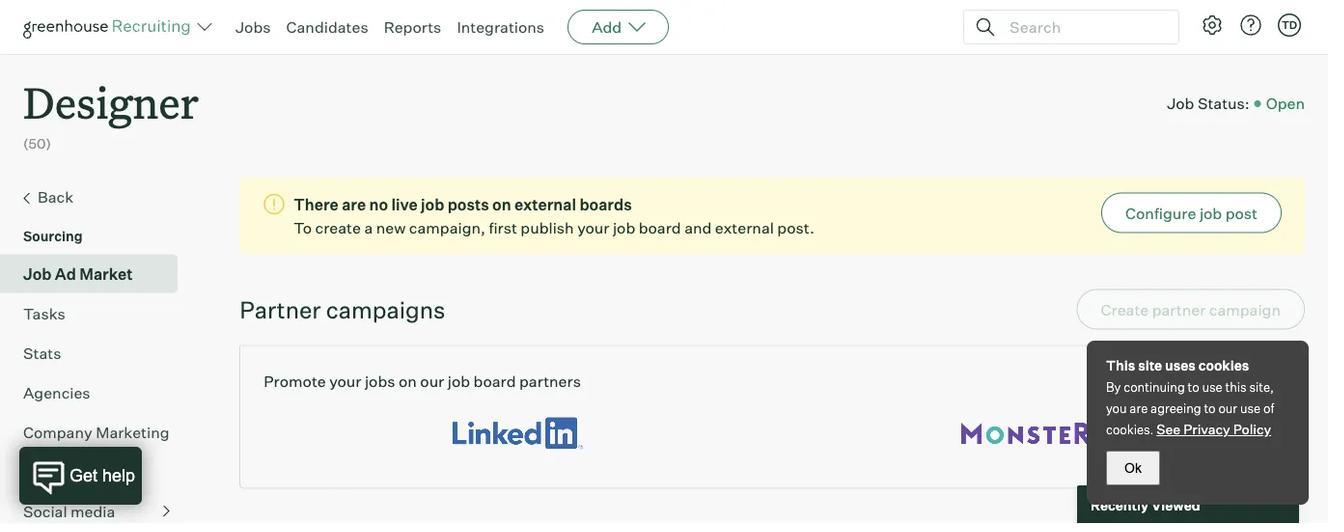 Task type: describe. For each thing, give the bounding box(es) containing it.
add
[[592, 17, 622, 37]]

monster | united states - standard job ad + 14 days auto refresh image
[[962, 412, 1092, 455]]

open
[[1266, 94, 1305, 113]]

td button
[[1274, 10, 1305, 41]]

jobs
[[236, 17, 271, 37]]

cookies
[[1199, 357, 1249, 374]]

cookies.
[[1106, 422, 1154, 437]]

greenhouse recruiting image
[[23, 15, 197, 39]]

first
[[489, 218, 517, 237]]

board inside there are no live job posts on external boards to create a new campaign, first publish your job board and external post.
[[639, 218, 681, 237]]

1 vertical spatial on
[[399, 371, 417, 391]]

this site uses cookies
[[1106, 357, 1249, 374]]

by
[[1106, 379, 1121, 395]]

job for job ad market
[[23, 264, 52, 284]]

ok button
[[1106, 451, 1160, 486]]

there are no live job posts on external boards to create a new campaign, first publish your job board and external post.
[[294, 195, 815, 237]]

1 vertical spatial use
[[1241, 401, 1261, 416]]

agencies
[[23, 383, 90, 402]]

by continuing to use this site, you are agreeing to our use of cookies.
[[1106, 379, 1275, 437]]

reports
[[384, 17, 442, 37]]

referrals
[[23, 462, 88, 481]]

partner campaigns
[[240, 295, 445, 324]]

0 vertical spatial external
[[515, 195, 576, 214]]

are inside by continuing to use this site, you are agreeing to our use of cookies.
[[1130, 401, 1148, 416]]

this
[[1226, 379, 1247, 395]]

social
[[23, 502, 67, 521]]

td button
[[1278, 14, 1301, 37]]

configure job post button
[[1102, 193, 1282, 233]]

jobs link
[[236, 17, 271, 37]]

sourcing
[[23, 228, 83, 244]]

create
[[315, 218, 361, 237]]

back link
[[23, 185, 170, 210]]

post
[[1226, 203, 1258, 223]]

see
[[1157, 421, 1181, 438]]

to
[[294, 218, 312, 237]]

1 horizontal spatial external
[[715, 218, 774, 237]]

privacy
[[1184, 421, 1231, 438]]

company marketing link
[[23, 421, 170, 444]]

partner
[[240, 295, 321, 324]]

1 vertical spatial to
[[1204, 401, 1216, 416]]

are inside there are no live job posts on external boards to create a new campaign, first publish your job board and external post.
[[342, 195, 366, 214]]

Search text field
[[1005, 13, 1161, 41]]

see privacy policy
[[1157, 421, 1272, 438]]

new
[[376, 218, 406, 237]]

of
[[1264, 401, 1275, 416]]

0 horizontal spatial board
[[474, 371, 516, 391]]

agreeing
[[1151, 401, 1202, 416]]

candidates link
[[286, 17, 368, 37]]

designer (50)
[[23, 73, 199, 152]]

your inside there are no live job posts on external boards to create a new campaign, first publish your job board and external post.
[[577, 218, 610, 237]]

post.
[[778, 218, 815, 237]]

our inside by continuing to use this site, you are agreeing to our use of cookies.
[[1219, 401, 1238, 416]]

a
[[364, 218, 373, 237]]

continuing
[[1124, 379, 1185, 395]]

on inside there are no live job posts on external boards to create a new campaign, first publish your job board and external post.
[[492, 195, 511, 214]]

td
[[1282, 18, 1298, 31]]

integrations
[[457, 17, 545, 37]]

promote your jobs on our job board partners
[[264, 371, 581, 391]]

job for job status:
[[1167, 94, 1195, 113]]

recently viewed
[[1091, 496, 1201, 513]]

job down the boards
[[613, 218, 635, 237]]

live
[[391, 195, 418, 214]]

publish
[[521, 218, 574, 237]]

add button
[[568, 10, 669, 44]]



Task type: locate. For each thing, give the bounding box(es) containing it.
back
[[38, 187, 74, 206]]

0 horizontal spatial on
[[399, 371, 417, 391]]

external up publish
[[515, 195, 576, 214]]

you
[[1106, 401, 1127, 416]]

to
[[1188, 379, 1200, 395], [1204, 401, 1216, 416]]

your
[[577, 218, 610, 237], [329, 371, 362, 391]]

board left and
[[639, 218, 681, 237]]

1 horizontal spatial your
[[577, 218, 610, 237]]

1 horizontal spatial board
[[639, 218, 681, 237]]

linkedin - job posting image
[[453, 412, 583, 455]]

viewed
[[1152, 496, 1201, 513]]

company marketing
[[23, 423, 169, 442]]

0 horizontal spatial to
[[1188, 379, 1200, 395]]

configure
[[1126, 203, 1197, 223]]

0 vertical spatial your
[[577, 218, 610, 237]]

use
[[1202, 379, 1223, 395], [1241, 401, 1261, 416]]

candidates
[[286, 17, 368, 37]]

job ad market link
[[23, 262, 170, 285]]

site
[[1138, 357, 1163, 374]]

0 vertical spatial board
[[639, 218, 681, 237]]

our
[[420, 371, 444, 391], [1219, 401, 1238, 416]]

0 horizontal spatial are
[[342, 195, 366, 214]]

agencies link
[[23, 381, 170, 404]]

uses
[[1165, 357, 1196, 374]]

configure job post
[[1126, 203, 1258, 223]]

job inside configure job post button
[[1200, 203, 1222, 223]]

ok
[[1125, 461, 1142, 475]]

1 horizontal spatial job
[[1167, 94, 1195, 113]]

tasks link
[[23, 302, 170, 325]]

1 vertical spatial job
[[23, 264, 52, 284]]

site,
[[1250, 379, 1274, 395]]

on
[[492, 195, 511, 214], [399, 371, 417, 391]]

1 horizontal spatial on
[[492, 195, 511, 214]]

are right you
[[1130, 401, 1148, 416]]

1 vertical spatial your
[[329, 371, 362, 391]]

job
[[1167, 94, 1195, 113], [23, 264, 52, 284]]

external
[[515, 195, 576, 214], [715, 218, 774, 237]]

to down the uses
[[1188, 379, 1200, 395]]

company
[[23, 423, 92, 442]]

0 vertical spatial use
[[1202, 379, 1223, 395]]

reports link
[[384, 17, 442, 37]]

boards
[[580, 195, 632, 214]]

our right jobs
[[420, 371, 444, 391]]

1 vertical spatial our
[[1219, 401, 1238, 416]]

1 vertical spatial board
[[474, 371, 516, 391]]

job status:
[[1167, 94, 1250, 113]]

0 horizontal spatial job
[[23, 264, 52, 284]]

stats
[[23, 343, 61, 363]]

designer
[[23, 73, 199, 130]]

posts
[[448, 195, 489, 214]]

1 horizontal spatial to
[[1204, 401, 1216, 416]]

this
[[1106, 357, 1136, 374]]

ad
[[55, 264, 76, 284]]

tasks
[[23, 304, 66, 323]]

0 vertical spatial job
[[1167, 94, 1195, 113]]

there
[[294, 195, 339, 214]]

job right jobs
[[448, 371, 470, 391]]

your left jobs
[[329, 371, 362, 391]]

status:
[[1198, 94, 1250, 113]]

board
[[639, 218, 681, 237], [474, 371, 516, 391]]

are
[[342, 195, 366, 214], [1130, 401, 1148, 416]]

on right jobs
[[399, 371, 417, 391]]

social media link
[[23, 500, 170, 523]]

1 horizontal spatial use
[[1241, 401, 1261, 416]]

0 vertical spatial are
[[342, 195, 366, 214]]

partners
[[519, 371, 581, 391]]

use left this
[[1202, 379, 1223, 395]]

marketing
[[96, 423, 169, 442]]

use left of
[[1241, 401, 1261, 416]]

campaigns
[[326, 295, 445, 324]]

configure image
[[1201, 14, 1224, 37]]

0 vertical spatial our
[[420, 371, 444, 391]]

board left partners
[[474, 371, 516, 391]]

0 horizontal spatial our
[[420, 371, 444, 391]]

referrals link
[[23, 460, 170, 483]]

1 vertical spatial are
[[1130, 401, 1148, 416]]

see privacy policy link
[[1157, 421, 1272, 438]]

1 horizontal spatial are
[[1130, 401, 1148, 416]]

job left ad at the left of the page
[[23, 264, 52, 284]]

policy
[[1234, 421, 1272, 438]]

social media
[[23, 502, 115, 521]]

job left the 'status:'
[[1167, 94, 1195, 113]]

stats link
[[23, 341, 170, 365]]

and
[[685, 218, 712, 237]]

our down this
[[1219, 401, 1238, 416]]

0 horizontal spatial use
[[1202, 379, 1223, 395]]

market
[[79, 264, 133, 284]]

integrations link
[[457, 17, 545, 37]]

job up campaign,
[[421, 195, 444, 214]]

0 vertical spatial to
[[1188, 379, 1200, 395]]

no
[[369, 195, 388, 214]]

external right and
[[715, 218, 774, 237]]

job ad market
[[23, 264, 133, 284]]

on up the first
[[492, 195, 511, 214]]

recently
[[1091, 496, 1149, 513]]

to up privacy at the right of the page
[[1204, 401, 1216, 416]]

0 horizontal spatial external
[[515, 195, 576, 214]]

promote
[[264, 371, 326, 391]]

1 horizontal spatial our
[[1219, 401, 1238, 416]]

campaign,
[[409, 218, 486, 237]]

job left post
[[1200, 203, 1222, 223]]

0 horizontal spatial your
[[329, 371, 362, 391]]

designer link
[[23, 54, 199, 134]]

your down the boards
[[577, 218, 610, 237]]

(50)
[[23, 135, 51, 152]]

jobs
[[365, 371, 395, 391]]

0 vertical spatial on
[[492, 195, 511, 214]]

media
[[71, 502, 115, 521]]

are left no
[[342, 195, 366, 214]]

1 vertical spatial external
[[715, 218, 774, 237]]

job
[[421, 195, 444, 214], [1200, 203, 1222, 223], [613, 218, 635, 237], [448, 371, 470, 391]]



Task type: vqa. For each thing, say whether or not it's contained in the screenshot.
the rightmost Job
yes



